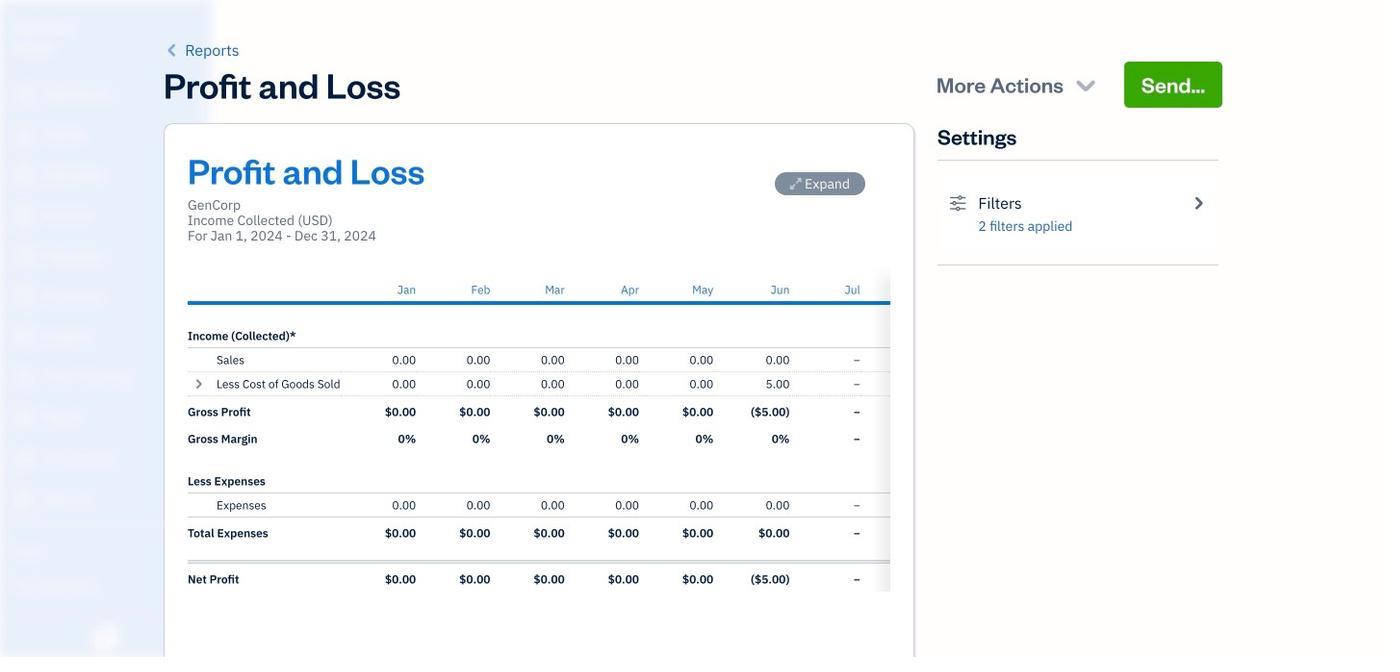 Task type: describe. For each thing, give the bounding box(es) containing it.
timer image
[[13, 369, 36, 388]]

payment image
[[13, 247, 36, 267]]

team image
[[13, 409, 36, 428]]

chevronright image
[[1189, 192, 1207, 215]]

chevrondown image
[[1073, 71, 1099, 98]]

category image
[[188, 498, 209, 513]]

toggle image
[[192, 376, 205, 392]]

chevronleft image
[[164, 39, 181, 62]]

freshbooks image
[[90, 627, 121, 650]]

project image
[[13, 328, 36, 347]]

category image
[[188, 352, 209, 368]]

expense image
[[13, 288, 36, 307]]

report image
[[13, 490, 36, 509]]

main element
[[0, 0, 260, 657]]

settings image
[[949, 192, 967, 215]]



Task type: vqa. For each thing, say whether or not it's contained in the screenshot.
category icon
yes



Task type: locate. For each thing, give the bounding box(es) containing it.
chart image
[[13, 450, 36, 469]]

expand image
[[790, 176, 802, 192]]

dashboard image
[[13, 86, 36, 105]]

invoice image
[[13, 207, 36, 226]]

estimate image
[[13, 167, 36, 186]]

client image
[[13, 126, 36, 145]]



